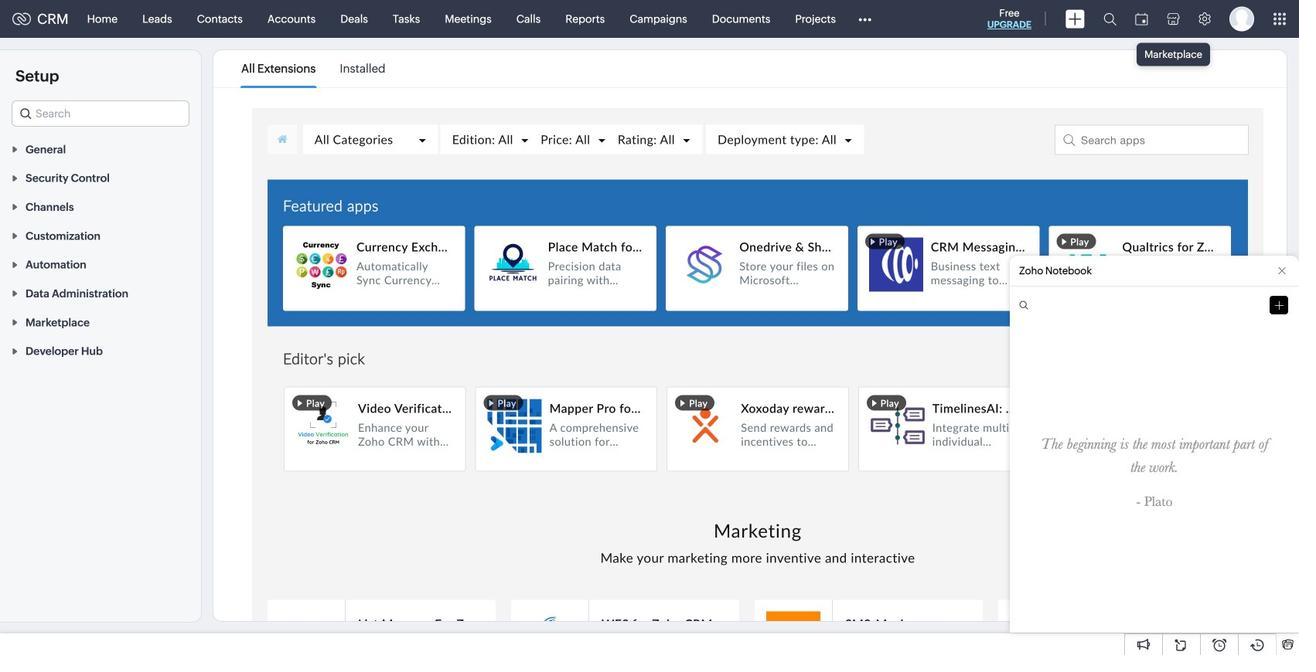 Task type: describe. For each thing, give the bounding box(es) containing it.
profile image
[[1230, 7, 1254, 31]]

Search text field
[[12, 101, 189, 126]]

profile element
[[1220, 0, 1264, 38]]

calendar image
[[1135, 13, 1148, 25]]



Task type: locate. For each thing, give the bounding box(es) containing it.
Other Modules field
[[848, 7, 882, 31]]

None field
[[12, 101, 189, 127]]

create menu element
[[1056, 0, 1094, 38]]

search image
[[1104, 12, 1117, 26]]

search element
[[1094, 0, 1126, 38]]

create menu image
[[1066, 10, 1085, 28]]

logo image
[[12, 13, 31, 25]]



Task type: vqa. For each thing, say whether or not it's contained in the screenshot.
For within the Register for upcoming CRM Webinars Nov 13
no



